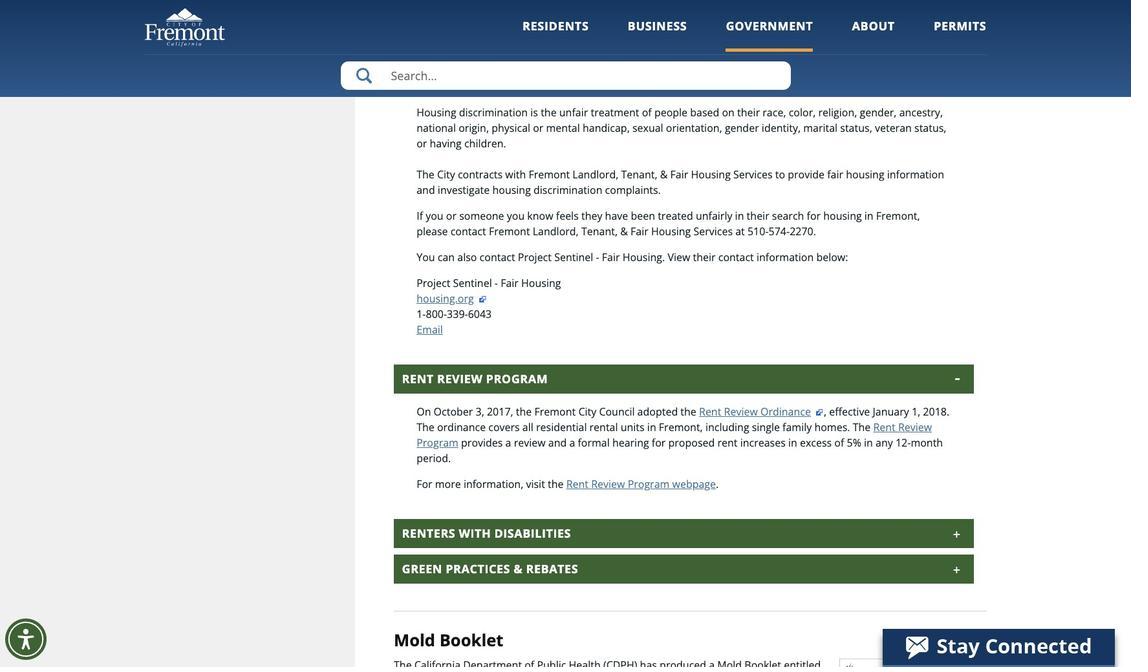 Task type: vqa. For each thing, say whether or not it's contained in the screenshot.
the left "$145"
no



Task type: describe. For each thing, give the bounding box(es) containing it.
1 horizontal spatial city
[[579, 405, 597, 419]]

0 vertical spatial project
[[518, 251, 552, 265]]

view
[[668, 251, 691, 265]]

mold
[[394, 630, 436, 652]]

and inside provides a review and a formal hearing for proposed rent increases in excess of 5% in any 12-month period.
[[549, 436, 567, 451]]

disabilities
[[495, 526, 571, 542]]

project sentinel - fair housing housing.org 1-800-339-6043 email
[[417, 276, 561, 337]]

ordinance
[[437, 421, 486, 435]]

2 you from the left
[[507, 209, 525, 223]]

mold booklet
[[394, 630, 504, 652]]

gender,
[[860, 106, 897, 120]]

discrimination inside the housing discrimination is the unfair treatment of people based on their race, color, religion, gender, ancestry, national origin, physical or mental handicap, sexual orientation, gender identity, marital status, veteran status, or having children.
[[459, 106, 528, 120]]

having
[[430, 137, 462, 151]]

- inside project sentinel - fair housing housing.org 1-800-339-6043 email
[[495, 276, 498, 291]]

effective
[[830, 405, 871, 419]]

services inside if you or someone you know feels they have been treated unfairly in their search for housing in fremont, please contact fremont landlord, tenant, & fair housing services at 510-574-2270.
[[694, 225, 733, 239]]

review up including
[[724, 405, 758, 419]]

single
[[752, 421, 780, 435]]

national
[[417, 121, 456, 135]]

proposed
[[669, 436, 715, 451]]

homes.
[[815, 421, 851, 435]]

permits
[[934, 18, 987, 34]]

3,
[[476, 405, 485, 419]]

you can also contact project sentinel - fair housing. view their contact information below:
[[417, 251, 849, 265]]

hearing
[[613, 436, 649, 451]]

adopted
[[638, 405, 678, 419]]

fair inside project sentinel - fair housing housing.org 1-800-339-6043 email
[[501, 276, 519, 291]]

1-
[[417, 308, 426, 322]]

landlord, inside the city contracts with fremont landlord, tenant, & fair housing services to provide fair housing information and investigate housing discrimination complaints.
[[573, 168, 619, 182]]

rental
[[590, 421, 618, 435]]

green
[[402, 562, 443, 577]]

.
[[716, 478, 719, 492]]

sexual
[[633, 121, 664, 135]]

0 vertical spatial housing
[[847, 168, 885, 182]]

contact down at
[[719, 251, 754, 265]]

0 vertical spatial -
[[596, 251, 600, 265]]

1 a from the left
[[506, 436, 512, 451]]

know
[[528, 209, 554, 223]]

treated
[[658, 209, 694, 223]]

510-
[[748, 225, 769, 239]]

2017,
[[487, 405, 514, 419]]

housing discrimination
[[402, 72, 568, 88]]

and inside the city contracts with fremont landlord, tenant, & fair housing services to provide fair housing information and investigate housing discrimination complaints.
[[417, 183, 435, 198]]

sentinel inside project sentinel - fair housing housing.org 1-800-339-6043 email
[[453, 276, 492, 291]]

1 horizontal spatial sentinel
[[555, 251, 594, 265]]

they
[[582, 209, 603, 223]]

month
[[911, 436, 944, 451]]

rent inside rent review program
[[874, 421, 896, 435]]

for
[[417, 478, 433, 492]]

for inside if you or someone you know feels they have been treated unfairly in their search for housing in fremont, please contact fremont landlord, tenant, & fair housing services at 510-574-2270.
[[807, 209, 821, 223]]

permits link
[[934, 18, 987, 52]]

about
[[853, 18, 896, 34]]

of inside provides a review and a formal hearing for proposed rent increases in excess of 5% in any 12-month period.
[[835, 436, 845, 451]]

based
[[691, 106, 720, 120]]

gender
[[725, 121, 759, 135]]

ordinance
[[761, 405, 811, 419]]

for inside provides a review and a formal hearing for proposed rent increases in excess of 5% in any 12-month period.
[[652, 436, 666, 451]]

stay connected image
[[883, 630, 1114, 666]]

please
[[417, 225, 448, 239]]

residents
[[523, 18, 589, 34]]

housing inside the housing discrimination is the unfair treatment of people based on their race, color, religion, gender, ancestry, national origin, physical or mental handicap, sexual orientation, gender identity, marital status, veteran status, or having children.
[[417, 106, 457, 120]]

contracts
[[458, 168, 503, 182]]

search
[[773, 209, 805, 223]]

discrimination
[[463, 72, 568, 88]]

excess
[[800, 436, 832, 451]]

rent
[[718, 436, 738, 451]]

color,
[[789, 106, 816, 120]]

project inside project sentinel - fair housing housing.org 1-800-339-6043 email
[[417, 276, 451, 291]]

program inside rent review program
[[417, 436, 459, 451]]

someone
[[460, 209, 504, 223]]

for more information, visit the rent review program webpage .
[[417, 478, 719, 492]]

residents link
[[523, 18, 589, 52]]

october
[[434, 405, 473, 419]]

2 vertical spatial fremont
[[535, 405, 576, 419]]

housing inside the city contracts with fremont landlord, tenant, & fair housing services to provide fair housing information and investigate housing discrimination complaints.
[[691, 168, 731, 182]]

council
[[599, 405, 635, 419]]

review inside rent review program
[[899, 421, 933, 435]]

discrimination inside the city contracts with fremont landlord, tenant, & fair housing services to provide fair housing information and investigate housing discrimination complaints.
[[534, 183, 603, 198]]

veteran
[[875, 121, 912, 135]]

family
[[783, 421, 812, 435]]

renters
[[402, 526, 456, 542]]

have
[[605, 209, 629, 223]]

fair inside if you or someone you know feels they have been treated unfairly in their search for housing in fremont, please contact fremont landlord, tenant, & fair housing services at 510-574-2270.
[[631, 225, 649, 239]]

tenant, inside the city contracts with fremont landlord, tenant, & fair housing services to provide fair housing information and investigate housing discrimination complaints.
[[622, 168, 658, 182]]

1 vertical spatial housing
[[493, 183, 531, 198]]

fremont inside the city contracts with fremont landlord, tenant, & fair housing services to provide fair housing information and investigate housing discrimination complaints.
[[529, 168, 570, 182]]

the inside the city contracts with fremont landlord, tenant, & fair housing services to provide fair housing information and investigate housing discrimination complaints.
[[417, 168, 435, 182]]

review
[[514, 436, 546, 451]]

review down 'formal'
[[592, 478, 625, 492]]

green practices & rebates
[[402, 562, 579, 577]]

physical
[[492, 121, 531, 135]]

formal
[[578, 436, 610, 451]]

housing.
[[623, 251, 665, 265]]

information,
[[464, 478, 524, 492]]

fair
[[828, 168, 844, 182]]

also
[[458, 251, 477, 265]]

is
[[531, 106, 538, 120]]

rent review program webpage link
[[567, 478, 716, 492]]

1,
[[912, 405, 921, 419]]

& inside the city contracts with fremont landlord, tenant, & fair housing services to provide fair housing information and investigate housing discrimination complaints.
[[661, 168, 668, 182]]

rent right visit
[[567, 478, 589, 492]]

can
[[438, 251, 455, 265]]

with inside the city contracts with fremont landlord, tenant, & fair housing services to provide fair housing information and investigate housing discrimination complaints.
[[506, 168, 526, 182]]

,
[[824, 405, 827, 419]]

housing discrimination is the unfair treatment of people based on their race, color, religion, gender, ancestry, national origin, physical or mental handicap, sexual orientation, gender identity, marital status, veteran status, or having children.
[[417, 106, 947, 151]]



Task type: locate. For each thing, give the bounding box(es) containing it.
0 vertical spatial landlord,
[[573, 168, 619, 182]]

Search text field
[[341, 61, 791, 90]]

their inside the housing discrimination is the unfair treatment of people based on their race, color, religion, gender, ancestry, national origin, physical or mental handicap, sexual orientation, gender identity, marital status, veteran status, or having children.
[[738, 106, 760, 120]]

tenant, inside if you or someone you know feels they have been treated unfairly in their search for housing in fremont, please contact fremont landlord, tenant, & fair housing services at 510-574-2270.
[[582, 225, 618, 239]]

rent
[[402, 372, 434, 387], [700, 405, 722, 419], [874, 421, 896, 435], [567, 478, 589, 492]]

2018.
[[924, 405, 950, 419]]

1 vertical spatial and
[[549, 436, 567, 451]]

their up 'gender'
[[738, 106, 760, 120]]

children.
[[465, 137, 507, 151]]

339-
[[447, 308, 468, 322]]

1 horizontal spatial with
[[506, 168, 526, 182]]

1 vertical spatial services
[[694, 225, 733, 239]]

1 vertical spatial program
[[417, 436, 459, 451]]

1 horizontal spatial tenant,
[[622, 168, 658, 182]]

tenant, down they
[[582, 225, 618, 239]]

city up the investigate
[[437, 168, 455, 182]]

their inside if you or someone you know feels they have been treated unfairly in their search for housing in fremont, please contact fremont landlord, tenant, & fair housing services at 510-574-2270.
[[747, 209, 770, 223]]

contact down 'someone'
[[451, 225, 486, 239]]

0 horizontal spatial program
[[417, 436, 459, 451]]

rent up including
[[700, 405, 722, 419]]

the inside the housing discrimination is the unfair treatment of people based on their race, color, religion, gender, ancestry, national origin, physical or mental handicap, sexual orientation, gender identity, marital status, veteran status, or having children.
[[541, 106, 557, 120]]

all
[[523, 421, 534, 435]]

0 vertical spatial discrimination
[[459, 106, 528, 120]]

landlord, up complaints. on the right top of the page
[[573, 168, 619, 182]]

review down 1,
[[899, 421, 933, 435]]

housing inside project sentinel - fair housing housing.org 1-800-339-6043 email
[[522, 276, 561, 291]]

program
[[486, 372, 548, 387], [417, 436, 459, 451], [628, 478, 670, 492]]

race,
[[763, 106, 787, 120]]

1 vertical spatial fremont,
[[659, 421, 703, 435]]

1 vertical spatial sentinel
[[453, 276, 492, 291]]

a down residential
[[570, 436, 575, 451]]

fremont down 'someone'
[[489, 225, 530, 239]]

0 horizontal spatial status,
[[841, 121, 873, 135]]

1 horizontal spatial &
[[621, 225, 628, 239]]

identity,
[[762, 121, 801, 135]]

or inside if you or someone you know feels they have been treated unfairly in their search for housing in fremont, please contact fremont landlord, tenant, & fair housing services at 510-574-2270.
[[446, 209, 457, 223]]

1 vertical spatial fremont
[[489, 225, 530, 239]]

the up all
[[516, 405, 532, 419]]

status, down religion,
[[841, 121, 873, 135]]

0 horizontal spatial information
[[757, 251, 814, 265]]

if
[[417, 209, 423, 223]]

rent up any
[[874, 421, 896, 435]]

status, down ancestry,
[[915, 121, 947, 135]]

treatment
[[591, 106, 640, 120]]

0 horizontal spatial you
[[426, 209, 444, 223]]

housing inside if you or someone you know feels they have been treated unfairly in their search for housing in fremont, please contact fremont landlord, tenant, & fair housing services at 510-574-2270.
[[652, 225, 691, 239]]

housing inside if you or someone you know feels they have been treated unfairly in their search for housing in fremont, please contact fremont landlord, tenant, & fair housing services at 510-574-2270.
[[824, 209, 862, 223]]

2 vertical spatial or
[[446, 209, 457, 223]]

rebates
[[526, 562, 579, 577]]

or up please
[[446, 209, 457, 223]]

services down unfairly
[[694, 225, 733, 239]]

if you or someone you know feels they have been treated unfairly in their search for housing in fremont, please contact fremont landlord, tenant, & fair housing services at 510-574-2270.
[[417, 209, 921, 239]]

1 horizontal spatial project
[[518, 251, 552, 265]]

or down is
[[533, 121, 544, 135]]

, effective january 1, 2018. the ordinance covers all residential rental units in fremont, including single family homes. the
[[417, 405, 950, 435]]

with up practices
[[459, 526, 491, 542]]

1 status, from the left
[[841, 121, 873, 135]]

fremont up know
[[529, 168, 570, 182]]

2 horizontal spatial or
[[533, 121, 544, 135]]

housing down "contracts"
[[493, 183, 531, 198]]

mental
[[547, 121, 580, 135]]

1 vertical spatial -
[[495, 276, 498, 291]]

or down national at the top
[[417, 137, 427, 151]]

rent review program down adopted
[[417, 421, 933, 451]]

0 vertical spatial tenant,
[[622, 168, 658, 182]]

booklet
[[440, 630, 504, 652]]

services inside the city contracts with fremont landlord, tenant, & fair housing services to provide fair housing information and investigate housing discrimination complaints.
[[734, 168, 773, 182]]

provides a review and a formal hearing for proposed rent increases in excess of 5% in any 12-month period.
[[417, 436, 944, 466]]

0 vertical spatial with
[[506, 168, 526, 182]]

0 horizontal spatial a
[[506, 436, 512, 451]]

sentinel up housing.org link at the left top of page
[[453, 276, 492, 291]]

for up 2270.
[[807, 209, 821, 223]]

1 horizontal spatial you
[[507, 209, 525, 223]]

email link
[[417, 323, 443, 337]]

their
[[738, 106, 760, 120], [747, 209, 770, 223], [693, 251, 716, 265]]

0 vertical spatial for
[[807, 209, 821, 223]]

on october 3, 2017, the fremont city council adopted the rent review ordinance
[[417, 405, 811, 419]]

services left to
[[734, 168, 773, 182]]

information
[[888, 168, 945, 182], [757, 251, 814, 265]]

of up sexual
[[642, 106, 652, 120]]

fremont
[[529, 168, 570, 182], [489, 225, 530, 239], [535, 405, 576, 419]]

5%
[[847, 436, 862, 451]]

orientation,
[[666, 121, 723, 135]]

housing
[[847, 168, 885, 182], [493, 183, 531, 198], [824, 209, 862, 223]]

fremont, inside if you or someone you know feels they have been treated unfairly in their search for housing in fremont, please contact fremont landlord, tenant, & fair housing services at 510-574-2270.
[[877, 209, 921, 223]]

and up if
[[417, 183, 435, 198]]

you
[[417, 251, 435, 265]]

1 vertical spatial discrimination
[[534, 183, 603, 198]]

business
[[628, 18, 688, 34]]

rent review program up 3,
[[402, 372, 548, 387]]

the right is
[[541, 106, 557, 120]]

email
[[417, 323, 443, 337]]

and down residential
[[549, 436, 567, 451]]

landlord, down feels
[[533, 225, 579, 239]]

& left rebates
[[514, 562, 523, 577]]

2 vertical spatial program
[[628, 478, 670, 492]]

housing.org
[[417, 292, 474, 306]]

fremont, inside ', effective january 1, 2018. the ordinance covers all residential rental units in fremont, including single family homes. the'
[[659, 421, 703, 435]]

provides
[[461, 436, 503, 451]]

provide
[[788, 168, 825, 182]]

1 horizontal spatial program
[[486, 372, 548, 387]]

or
[[533, 121, 544, 135], [417, 137, 427, 151], [446, 209, 457, 223]]

a down covers
[[506, 436, 512, 451]]

people
[[655, 106, 688, 120]]

a
[[506, 436, 512, 451], [570, 436, 575, 451]]

1 vertical spatial of
[[835, 436, 845, 451]]

january
[[873, 405, 910, 419]]

1 vertical spatial &
[[621, 225, 628, 239]]

government
[[726, 18, 814, 34]]

of inside the housing discrimination is the unfair treatment of people based on their race, color, religion, gender, ancestry, national origin, physical or mental handicap, sexual orientation, gender identity, marital status, veteran status, or having children.
[[642, 106, 652, 120]]

1 vertical spatial with
[[459, 526, 491, 542]]

discrimination up feels
[[534, 183, 603, 198]]

0 vertical spatial of
[[642, 106, 652, 120]]

0 vertical spatial &
[[661, 168, 668, 182]]

review
[[437, 372, 483, 387], [724, 405, 758, 419], [899, 421, 933, 435], [592, 478, 625, 492]]

for right hearing
[[652, 436, 666, 451]]

below:
[[817, 251, 849, 265]]

2 a from the left
[[570, 436, 575, 451]]

0 vertical spatial fremont,
[[877, 209, 921, 223]]

discrimination
[[459, 106, 528, 120], [534, 183, 603, 198]]

rent review program link
[[417, 421, 933, 451]]

contact right also
[[480, 251, 516, 265]]

city up "rental"
[[579, 405, 597, 419]]

the up rent review program link
[[681, 405, 697, 419]]

0 horizontal spatial sentinel
[[453, 276, 492, 291]]

of left 5%
[[835, 436, 845, 451]]

information down veteran
[[888, 168, 945, 182]]

0 horizontal spatial with
[[459, 526, 491, 542]]

the down having
[[417, 168, 435, 182]]

2 horizontal spatial program
[[628, 478, 670, 492]]

2 status, from the left
[[915, 121, 947, 135]]

12-
[[896, 436, 911, 451]]

1 vertical spatial landlord,
[[533, 225, 579, 239]]

0 horizontal spatial and
[[417, 183, 435, 198]]

1 horizontal spatial -
[[596, 251, 600, 265]]

& inside if you or someone you know feels they have been treated unfairly in their search for housing in fremont, please contact fremont landlord, tenant, & fair housing services at 510-574-2270.
[[621, 225, 628, 239]]

1 horizontal spatial of
[[835, 436, 845, 451]]

housing right fair
[[847, 168, 885, 182]]

0 vertical spatial information
[[888, 168, 945, 182]]

1 horizontal spatial and
[[549, 436, 567, 451]]

been
[[631, 209, 656, 223]]

review up october
[[437, 372, 483, 387]]

feels
[[556, 209, 579, 223]]

their for race,
[[738, 106, 760, 120]]

their up 510-
[[747, 209, 770, 223]]

1 vertical spatial city
[[579, 405, 597, 419]]

2 vertical spatial their
[[693, 251, 716, 265]]

0 horizontal spatial services
[[694, 225, 733, 239]]

information down 574-
[[757, 251, 814, 265]]

mold booklet image
[[839, 658, 987, 668]]

0 vertical spatial rent review program
[[402, 372, 548, 387]]

tab list
[[394, 30, 974, 584]]

with
[[506, 168, 526, 182], [459, 526, 491, 542]]

services
[[734, 168, 773, 182], [694, 225, 733, 239]]

1 horizontal spatial status,
[[915, 121, 947, 135]]

2270.
[[790, 225, 817, 239]]

1 vertical spatial for
[[652, 436, 666, 451]]

0 vertical spatial city
[[437, 168, 455, 182]]

contact inside if you or someone you know feels they have been treated unfairly in their search for housing in fremont, please contact fremont landlord, tenant, & fair housing services at 510-574-2270.
[[451, 225, 486, 239]]

you left know
[[507, 209, 525, 223]]

the up 5%
[[853, 421, 871, 435]]

units
[[621, 421, 645, 435]]

program up period.
[[417, 436, 459, 451]]

&
[[661, 168, 668, 182], [621, 225, 628, 239], [514, 562, 523, 577]]

rent up on
[[402, 372, 434, 387]]

discrimination up physical
[[459, 106, 528, 120]]

their for contact
[[693, 251, 716, 265]]

0 horizontal spatial fremont,
[[659, 421, 703, 435]]

their right view
[[693, 251, 716, 265]]

on
[[417, 405, 431, 419]]

project
[[518, 251, 552, 265], [417, 276, 451, 291]]

program down hearing
[[628, 478, 670, 492]]

0 horizontal spatial &
[[514, 562, 523, 577]]

in inside ', effective january 1, 2018. the ordinance covers all residential rental units in fremont, including single family homes. the'
[[648, 421, 657, 435]]

0 vertical spatial or
[[533, 121, 544, 135]]

1 horizontal spatial information
[[888, 168, 945, 182]]

0 vertical spatial their
[[738, 106, 760, 120]]

1 vertical spatial tenant,
[[582, 225, 618, 239]]

unfair
[[560, 106, 588, 120]]

landlord, inside if you or someone you know feels they have been treated unfairly in their search for housing in fremont, please contact fremont landlord, tenant, & fair housing services at 510-574-2270.
[[533, 225, 579, 239]]

1 vertical spatial or
[[417, 137, 427, 151]]

business link
[[628, 18, 688, 52]]

1 horizontal spatial a
[[570, 436, 575, 451]]

webpage
[[673, 478, 716, 492]]

fremont up residential
[[535, 405, 576, 419]]

renters with disabilities
[[402, 526, 571, 542]]

complaints.
[[605, 183, 661, 198]]

0 horizontal spatial project
[[417, 276, 451, 291]]

0 horizontal spatial discrimination
[[459, 106, 528, 120]]

practices
[[446, 562, 511, 577]]

information inside the city contracts with fremont landlord, tenant, & fair housing services to provide fair housing information and investigate housing discrimination complaints.
[[888, 168, 945, 182]]

0 horizontal spatial of
[[642, 106, 652, 120]]

1 vertical spatial project
[[417, 276, 451, 291]]

with right "contracts"
[[506, 168, 526, 182]]

fair inside the city contracts with fremont landlord, tenant, & fair housing services to provide fair housing information and investigate housing discrimination complaints.
[[671, 168, 689, 182]]

1 horizontal spatial services
[[734, 168, 773, 182]]

status,
[[841, 121, 873, 135], [915, 121, 947, 135]]

housing
[[402, 72, 460, 88], [417, 106, 457, 120], [691, 168, 731, 182], [652, 225, 691, 239], [522, 276, 561, 291]]

& down have
[[621, 225, 628, 239]]

0 horizontal spatial tenant,
[[582, 225, 618, 239]]

you right if
[[426, 209, 444, 223]]

& up complaints. on the right top of the page
[[661, 168, 668, 182]]

2 vertical spatial &
[[514, 562, 523, 577]]

city inside the city contracts with fremont landlord, tenant, & fair housing services to provide fair housing information and investigate housing discrimination complaints.
[[437, 168, 455, 182]]

0 horizontal spatial city
[[437, 168, 455, 182]]

the down on
[[417, 421, 435, 435]]

handicap,
[[583, 121, 630, 135]]

religion,
[[819, 106, 858, 120]]

1 horizontal spatial for
[[807, 209, 821, 223]]

0 horizontal spatial -
[[495, 276, 498, 291]]

0 vertical spatial sentinel
[[555, 251, 594, 265]]

fremont inside if you or someone you know feels they have been treated unfairly in their search for housing in fremont, please contact fremont landlord, tenant, & fair housing services at 510-574-2270.
[[489, 225, 530, 239]]

1 horizontal spatial discrimination
[[534, 183, 603, 198]]

2 horizontal spatial &
[[661, 168, 668, 182]]

the right visit
[[548, 478, 564, 492]]

1 horizontal spatial fremont,
[[877, 209, 921, 223]]

fair
[[671, 168, 689, 182], [631, 225, 649, 239], [602, 251, 620, 265], [501, 276, 519, 291]]

any
[[876, 436, 894, 451]]

in
[[735, 209, 744, 223], [865, 209, 874, 223], [648, 421, 657, 435], [789, 436, 798, 451], [865, 436, 874, 451]]

1 vertical spatial rent review program
[[417, 421, 933, 451]]

0 vertical spatial and
[[417, 183, 435, 198]]

project up housing.org
[[417, 276, 451, 291]]

0 vertical spatial fremont
[[529, 168, 570, 182]]

landlord,
[[573, 168, 619, 182], [533, 225, 579, 239]]

city
[[437, 168, 455, 182], [579, 405, 597, 419]]

of
[[642, 106, 652, 120], [835, 436, 845, 451]]

0 horizontal spatial for
[[652, 436, 666, 451]]

1 you from the left
[[426, 209, 444, 223]]

program up 2017,
[[486, 372, 548, 387]]

housing down fair
[[824, 209, 862, 223]]

housing.org link
[[417, 292, 487, 306]]

sentinel down feels
[[555, 251, 594, 265]]

2 vertical spatial housing
[[824, 209, 862, 223]]

increases
[[741, 436, 786, 451]]

1 vertical spatial their
[[747, 209, 770, 223]]

1 horizontal spatial or
[[446, 209, 457, 223]]

the city contracts with fremont landlord, tenant, & fair housing services to provide fair housing information and investigate housing discrimination complaints.
[[417, 168, 945, 198]]

covers
[[489, 421, 520, 435]]

0 vertical spatial services
[[734, 168, 773, 182]]

project down know
[[518, 251, 552, 265]]

tab list containing housing discrimination
[[394, 30, 974, 584]]

visit
[[526, 478, 545, 492]]

1 vertical spatial information
[[757, 251, 814, 265]]

tenant, up complaints. on the right top of the page
[[622, 168, 658, 182]]

0 vertical spatial program
[[486, 372, 548, 387]]

0 horizontal spatial or
[[417, 137, 427, 151]]



